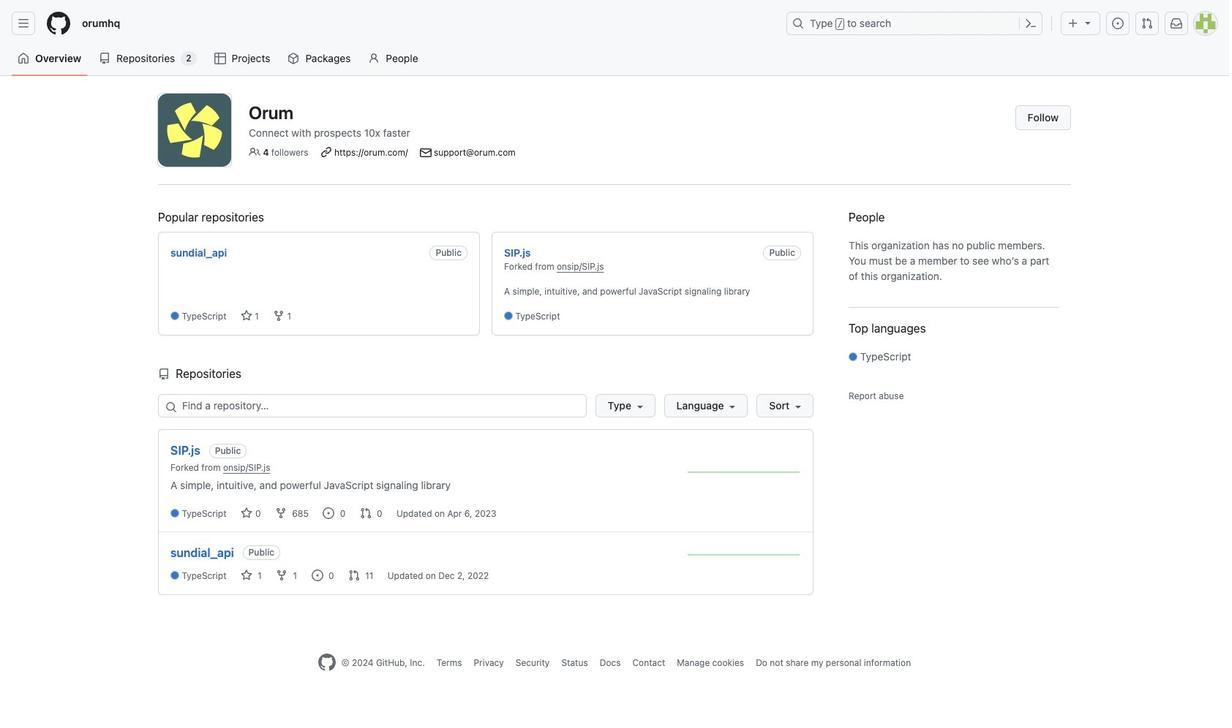 Task type: describe. For each thing, give the bounding box(es) containing it.
issue opened image
[[311, 570, 323, 582]]

git pull request image
[[1142, 18, 1154, 29]]

star image
[[241, 508, 252, 519]]

table image
[[214, 53, 226, 64]]

git pull request image for issue opened icon on the left of the page
[[348, 570, 360, 582]]

2 vertical spatial fork image
[[276, 570, 288, 582]]

package image
[[288, 53, 300, 64]]

people image
[[249, 146, 261, 158]]

star image for the bottommost "fork" icon
[[241, 570, 252, 582]]

command palette image
[[1026, 18, 1037, 29]]

1 vertical spatial fork image
[[275, 508, 287, 519]]

past year of activity element for the bottommost "fork" icon
[[688, 544, 802, 570]]

notifications image
[[1171, 18, 1183, 29]]

plus image
[[1068, 18, 1080, 29]]

@orumhq image
[[158, 94, 231, 167]]

past year of activity image for "fork" icon to the middle
[[688, 462, 802, 484]]

past year of activity image for the bottommost "fork" icon
[[688, 544, 802, 566]]

star image for top "fork" icon
[[241, 311, 252, 322]]



Task type: vqa. For each thing, say whether or not it's contained in the screenshot.
Search all issues text box
no



Task type: locate. For each thing, give the bounding box(es) containing it.
1 star image from the top
[[241, 311, 252, 322]]

past year of activity image
[[688, 462, 802, 484], [688, 544, 802, 566]]

Find a repository… search field
[[158, 395, 587, 418]]

1 vertical spatial repo image
[[158, 369, 170, 381]]

1 vertical spatial past year of activity image
[[688, 544, 802, 566]]

link image
[[320, 146, 332, 158]]

0 vertical spatial fork image
[[273, 311, 285, 322]]

2 past year of activity image from the top
[[688, 544, 802, 566]]

search image
[[165, 402, 177, 414]]

2 star image from the top
[[241, 570, 252, 582]]

git pull request image for bottom issue opened image
[[360, 508, 372, 519]]

0 horizontal spatial repo image
[[99, 53, 111, 64]]

0 vertical spatial git pull request image
[[360, 508, 372, 519]]

1 vertical spatial git pull request image
[[348, 570, 360, 582]]

issue opened image up issue opened icon on the left of the page
[[323, 508, 335, 519]]

repo image
[[99, 53, 111, 64], [158, 369, 170, 381]]

0 vertical spatial star image
[[241, 311, 252, 322]]

0 vertical spatial repo image
[[99, 53, 111, 64]]

issue opened image
[[1113, 18, 1124, 29], [323, 508, 335, 519]]

1 horizontal spatial issue opened image
[[1113, 18, 1124, 29]]

git pull request image
[[360, 508, 372, 519], [348, 570, 360, 582]]

home image
[[18, 53, 29, 64]]

1 vertical spatial past year of activity element
[[688, 544, 802, 570]]

triangle down image
[[1083, 17, 1094, 29]]

past year of activity element for "fork" icon to the middle
[[688, 462, 802, 488]]

fork image
[[273, 311, 285, 322], [275, 508, 287, 519], [276, 570, 288, 582]]

1 horizontal spatial repo image
[[158, 369, 170, 381]]

person image
[[369, 53, 380, 64]]

0 vertical spatial past year of activity image
[[688, 462, 802, 484]]

star image
[[241, 311, 252, 322], [241, 570, 252, 582]]

None search field
[[158, 395, 814, 418]]

1 past year of activity element from the top
[[688, 462, 802, 488]]

1 vertical spatial issue opened image
[[323, 508, 335, 519]]

Follow orumhq submit
[[1016, 105, 1072, 130]]

1 vertical spatial star image
[[241, 570, 252, 582]]

2 past year of activity element from the top
[[688, 544, 802, 570]]

0 vertical spatial issue opened image
[[1113, 18, 1124, 29]]

0 vertical spatial past year of activity element
[[688, 462, 802, 488]]

issue opened image left git pull request image
[[1113, 18, 1124, 29]]

0 horizontal spatial issue opened image
[[323, 508, 335, 519]]

1 past year of activity image from the top
[[688, 462, 802, 484]]

mail image
[[420, 147, 432, 159]]

past year of activity element
[[688, 462, 802, 488], [688, 544, 802, 570]]

homepage image
[[47, 12, 70, 35]]

homepage image
[[318, 654, 336, 672]]



